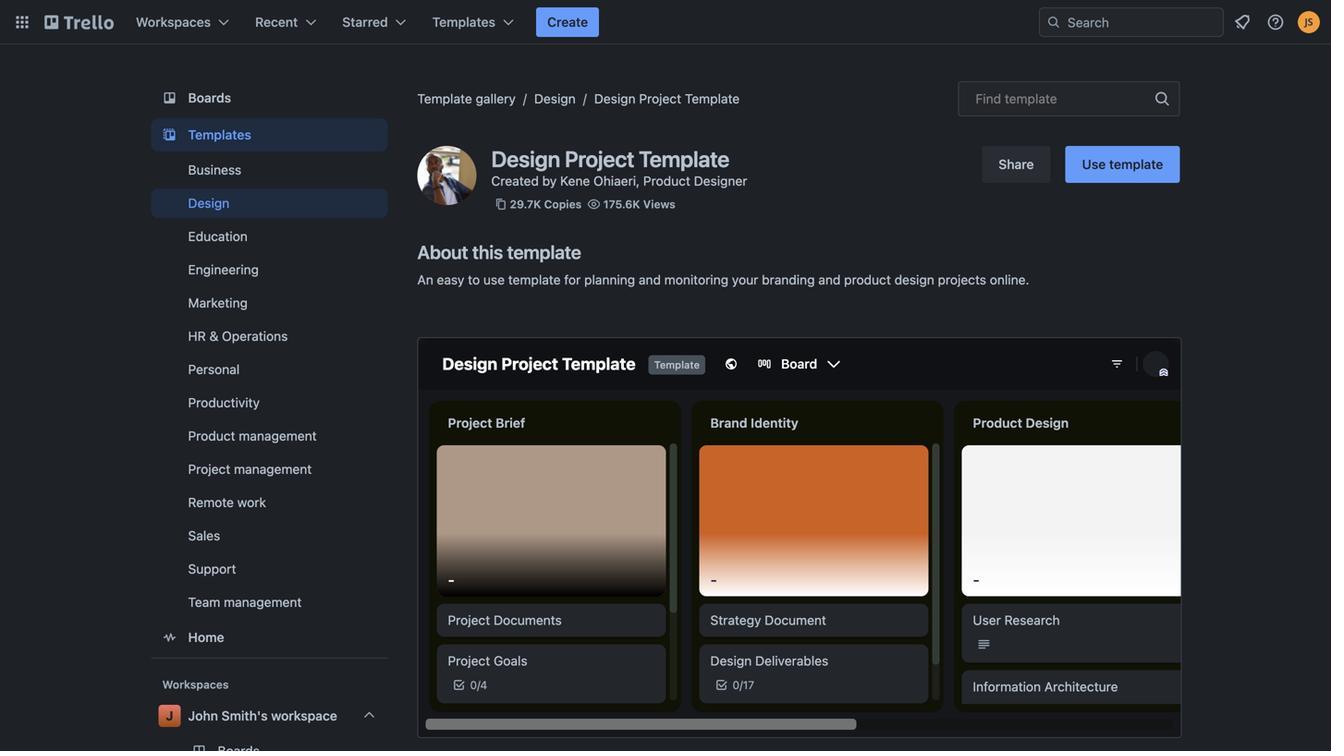 Task type: vqa. For each thing, say whether or not it's contained in the screenshot.
click to unstar this board. it will be removed from your starred list. icon
no



Task type: describe. For each thing, give the bounding box(es) containing it.
team management link
[[151, 588, 388, 618]]

work
[[237, 495, 266, 510]]

design project template created by kene ohiaeri, product designer
[[491, 146, 748, 189]]

monitoring
[[665, 272, 729, 288]]

recent
[[255, 14, 298, 30]]

hr
[[188, 329, 206, 344]]

marketing
[[188, 295, 248, 311]]

project management link
[[151, 455, 388, 485]]

175.6k
[[603, 198, 640, 211]]

175.6k views
[[603, 198, 676, 211]]

kene ohiaeri, product designer image
[[417, 146, 477, 205]]

template gallery
[[417, 91, 516, 106]]

design inside design project template created by kene ohiaeri, product designer
[[491, 146, 560, 172]]

1 vertical spatial workspaces
[[162, 679, 229, 692]]

management for product management
[[239, 429, 317, 444]]

planning
[[584, 272, 635, 288]]

template for design project template
[[685, 91, 740, 106]]

Find template field
[[958, 81, 1180, 117]]

1 vertical spatial product
[[188, 429, 235, 444]]

0 notifications image
[[1232, 11, 1254, 33]]

operations
[[222, 329, 288, 344]]

0 vertical spatial design link
[[534, 91, 576, 106]]

views
[[643, 198, 676, 211]]

marketing link
[[151, 288, 388, 318]]

branding
[[762, 272, 815, 288]]

online.
[[990, 272, 1030, 288]]

use
[[484, 272, 505, 288]]

home image
[[159, 627, 181, 649]]

john smith (johnsmith38824343) image
[[1298, 11, 1320, 33]]

templates button
[[421, 7, 525, 37]]

about this template an easy to use template for planning and monitoring your branding and product design projects online.
[[417, 241, 1030, 288]]

john
[[188, 709, 218, 724]]

use template button
[[1066, 146, 1180, 183]]

workspace
[[271, 709, 337, 724]]

boards
[[188, 90, 231, 105]]

remote
[[188, 495, 234, 510]]

easy
[[437, 272, 465, 288]]

template left for
[[508, 272, 561, 288]]

projects
[[938, 272, 987, 288]]

created
[[491, 173, 539, 189]]

personal link
[[151, 355, 388, 385]]

home
[[188, 630, 224, 645]]

0 horizontal spatial project
[[188, 462, 230, 477]]

education link
[[151, 222, 388, 252]]

design up design project template created by kene ohiaeri, product designer
[[594, 91, 636, 106]]

project for design project template created by kene ohiaeri, product designer
[[565, 146, 635, 172]]

sales
[[188, 528, 220, 544]]

this
[[472, 241, 503, 263]]

support link
[[151, 555, 388, 584]]

create button
[[536, 7, 599, 37]]

workspaces button
[[125, 7, 240, 37]]

about
[[417, 241, 468, 263]]

template inside the find template field
[[1005, 91, 1058, 106]]

business
[[188, 162, 241, 178]]

29.7k copies
[[510, 198, 582, 211]]

starred
[[342, 14, 388, 30]]

an
[[417, 272, 433, 288]]

design inside design link
[[188, 196, 230, 211]]

design project template link
[[594, 91, 740, 106]]

back to home image
[[44, 7, 114, 37]]

personal
[[188, 362, 240, 377]]

support
[[188, 562, 236, 577]]

designer
[[694, 173, 748, 189]]

product management link
[[151, 422, 388, 451]]



Task type: locate. For each thing, give the bounding box(es) containing it.
workspaces inside dropdown button
[[136, 14, 211, 30]]

management down productivity link
[[239, 429, 317, 444]]

design
[[534, 91, 576, 106], [594, 91, 636, 106], [491, 146, 560, 172], [188, 196, 230, 211]]

template for design project template created by kene ohiaeri, product designer
[[639, 146, 730, 172]]

1 horizontal spatial project
[[565, 146, 635, 172]]

copies
[[544, 198, 582, 211]]

product up views
[[643, 173, 691, 189]]

hr & operations link
[[151, 322, 388, 351]]

design link down business link
[[151, 189, 388, 218]]

template
[[417, 91, 472, 106], [685, 91, 740, 106], [639, 146, 730, 172]]

search image
[[1047, 15, 1062, 30]]

2 and from the left
[[819, 272, 841, 288]]

0 horizontal spatial templates
[[188, 127, 251, 142]]

board image
[[159, 87, 181, 109]]

template
[[1005, 91, 1058, 106], [1110, 157, 1164, 172], [507, 241, 581, 263], [508, 272, 561, 288]]

use template
[[1082, 157, 1164, 172]]

design up created
[[491, 146, 560, 172]]

Search field
[[1062, 8, 1223, 36]]

0 vertical spatial workspaces
[[136, 14, 211, 30]]

management down product management link
[[234, 462, 312, 477]]

project
[[639, 91, 682, 106], [565, 146, 635, 172], [188, 462, 230, 477]]

templates
[[432, 14, 496, 30], [188, 127, 251, 142]]

workspaces up john
[[162, 679, 229, 692]]

project down primary element in the top of the page
[[639, 91, 682, 106]]

design link
[[534, 91, 576, 106], [151, 189, 388, 218]]

by
[[542, 173, 557, 189]]

primary element
[[0, 0, 1332, 44]]

0 vertical spatial templates
[[432, 14, 496, 30]]

template inside use template button
[[1110, 157, 1164, 172]]

29.7k
[[510, 198, 541, 211]]

design
[[895, 272, 935, 288]]

1 horizontal spatial design link
[[534, 91, 576, 106]]

and
[[639, 272, 661, 288], [819, 272, 841, 288]]

and right planning at the top
[[639, 272, 661, 288]]

product down productivity
[[188, 429, 235, 444]]

template right the 'use' on the top of page
[[1110, 157, 1164, 172]]

product management
[[188, 429, 317, 444]]

templates inside the templates link
[[188, 127, 251, 142]]

0 vertical spatial project
[[639, 91, 682, 106]]

1 vertical spatial templates
[[188, 127, 251, 142]]

for
[[564, 272, 581, 288]]

1 horizontal spatial product
[[643, 173, 691, 189]]

your
[[732, 272, 759, 288]]

1 vertical spatial project
[[565, 146, 635, 172]]

design link right gallery
[[534, 91, 576, 106]]

engineering link
[[151, 255, 388, 285]]

j
[[166, 709, 173, 724]]

starred button
[[331, 7, 418, 37]]

templates up 'business'
[[188, 127, 251, 142]]

remote work link
[[151, 488, 388, 518]]

management for project management
[[234, 462, 312, 477]]

1 and from the left
[[639, 272, 661, 288]]

recent button
[[244, 7, 328, 37]]

templates up template gallery
[[432, 14, 496, 30]]

design right gallery
[[534, 91, 576, 106]]

0 horizontal spatial product
[[188, 429, 235, 444]]

template board image
[[159, 124, 181, 146]]

management down support link
[[224, 595, 302, 610]]

template up for
[[507, 241, 581, 263]]

2 vertical spatial management
[[224, 595, 302, 610]]

templates inside templates dropdown button
[[432, 14, 496, 30]]

project management
[[188, 462, 312, 477]]

0 vertical spatial product
[[643, 173, 691, 189]]

project up remote on the left bottom of page
[[188, 462, 230, 477]]

workspaces
[[136, 14, 211, 30], [162, 679, 229, 692]]

team management
[[188, 595, 302, 610]]

management for team management
[[224, 595, 302, 610]]

&
[[209, 329, 219, 344]]

find template
[[976, 91, 1058, 106]]

product inside design project template created by kene ohiaeri, product designer
[[643, 173, 691, 189]]

2 horizontal spatial project
[[639, 91, 682, 106]]

boards link
[[151, 81, 388, 115]]

productivity link
[[151, 388, 388, 418]]

ohiaeri,
[[594, 173, 640, 189]]

open information menu image
[[1267, 13, 1285, 31]]

product
[[844, 272, 891, 288]]

hr & operations
[[188, 329, 288, 344]]

management
[[239, 429, 317, 444], [234, 462, 312, 477], [224, 595, 302, 610]]

use
[[1082, 157, 1106, 172]]

0 horizontal spatial design link
[[151, 189, 388, 218]]

remote work
[[188, 495, 266, 510]]

workspaces up board image
[[136, 14, 211, 30]]

smith's
[[222, 709, 268, 724]]

0 horizontal spatial and
[[639, 272, 661, 288]]

john smith's workspace
[[188, 709, 337, 724]]

project for design project template
[[639, 91, 682, 106]]

productivity
[[188, 395, 260, 411]]

template right find
[[1005, 91, 1058, 106]]

engineering
[[188, 262, 259, 277]]

team
[[188, 595, 220, 610]]

1 vertical spatial design link
[[151, 189, 388, 218]]

find
[[976, 91, 1002, 106]]

2 vertical spatial project
[[188, 462, 230, 477]]

sales link
[[151, 522, 388, 551]]

education
[[188, 229, 248, 244]]

1 horizontal spatial templates
[[432, 14, 496, 30]]

project inside design project template created by kene ohiaeri, product designer
[[565, 146, 635, 172]]

product
[[643, 173, 691, 189], [188, 429, 235, 444]]

create
[[547, 14, 588, 30]]

project up ohiaeri,
[[565, 146, 635, 172]]

0 vertical spatial management
[[239, 429, 317, 444]]

design down 'business'
[[188, 196, 230, 211]]

share button
[[982, 146, 1051, 183]]

to
[[468, 272, 480, 288]]

design project template
[[594, 91, 740, 106]]

and left product
[[819, 272, 841, 288]]

template gallery link
[[417, 91, 516, 106]]

kene
[[560, 173, 590, 189]]

gallery
[[476, 91, 516, 106]]

template inside design project template created by kene ohiaeri, product designer
[[639, 146, 730, 172]]

home link
[[151, 621, 388, 655]]

business link
[[151, 155, 388, 185]]

templates link
[[151, 118, 388, 152]]

share
[[999, 157, 1034, 172]]

1 vertical spatial management
[[234, 462, 312, 477]]

1 horizontal spatial and
[[819, 272, 841, 288]]



